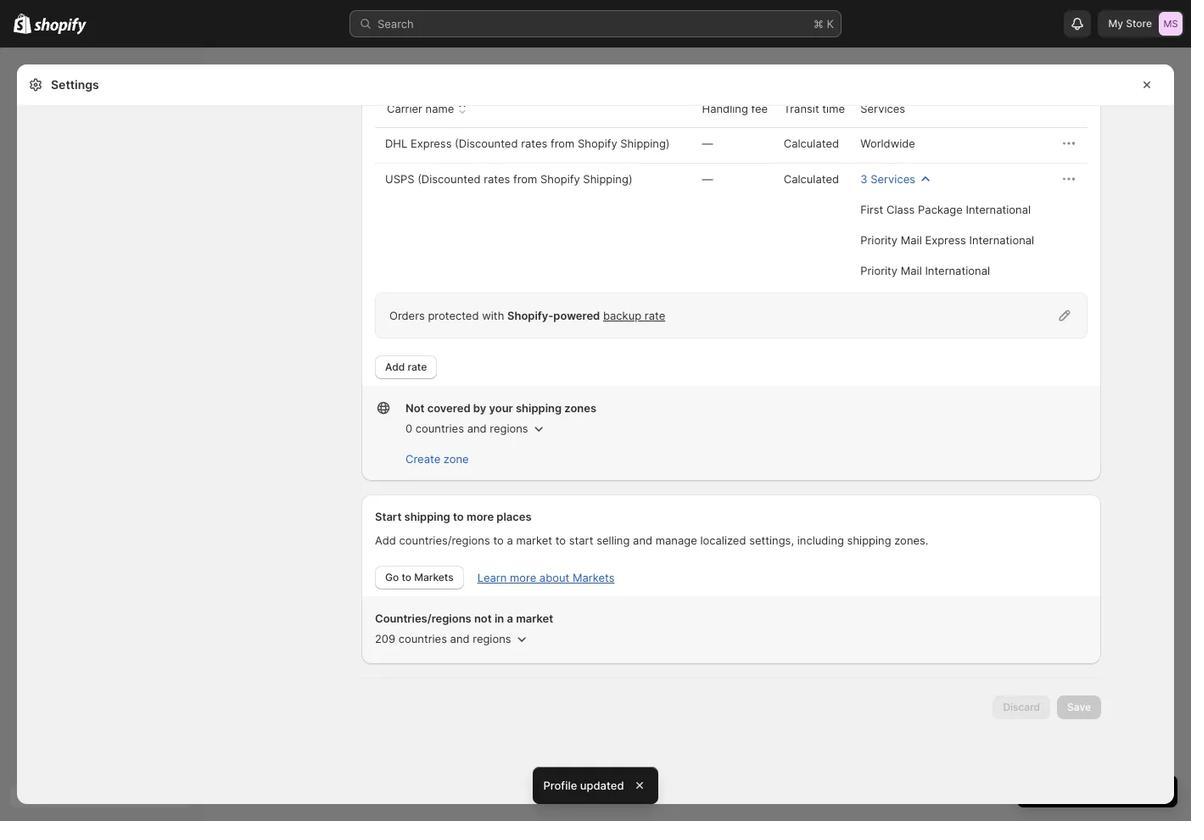 Task type: locate. For each thing, give the bounding box(es) containing it.
regions inside button
[[473, 632, 511, 646]]

rate
[[645, 309, 665, 322], [408, 361, 427, 373]]

countries/regions
[[375, 612, 471, 625]]

0 horizontal spatial express
[[411, 137, 452, 150]]

1 calculated from the top
[[784, 137, 839, 150]]

(discounted right the usps
[[418, 172, 481, 186]]

from up usps (discounted rates from shopify shipping)
[[551, 137, 575, 150]]

localized
[[700, 534, 746, 547]]

add down start
[[375, 534, 396, 547]]

add down orders
[[385, 361, 405, 373]]

a down places
[[507, 534, 513, 547]]

and down countries/regions not in a market
[[450, 632, 470, 646]]

dialog
[[1181, 64, 1191, 804]]

(discounted
[[455, 137, 518, 150], [418, 172, 481, 186]]

1 vertical spatial regions
[[473, 632, 511, 646]]

usps
[[385, 172, 414, 186]]

0 vertical spatial and
[[467, 422, 487, 435]]

updated
[[580, 779, 624, 792]]

calculated
[[784, 137, 839, 150], [784, 172, 839, 186]]

1 vertical spatial international
[[969, 233, 1034, 247]]

0 vertical spatial from
[[551, 137, 575, 150]]

countries down countries/regions
[[399, 632, 447, 646]]

add
[[385, 361, 405, 373], [375, 534, 396, 547]]

1 vertical spatial priority
[[861, 264, 898, 277]]

mail down class
[[901, 233, 922, 247]]

express
[[411, 137, 452, 150], [925, 233, 966, 247]]

2 calculated from the top
[[784, 172, 839, 186]]

0 vertical spatial —
[[702, 137, 713, 150]]

1 vertical spatial market
[[516, 612, 553, 625]]

1 vertical spatial more
[[510, 571, 536, 585]]

my store image
[[1159, 12, 1183, 36]]

store
[[1126, 17, 1152, 30]]

0 vertical spatial more
[[467, 510, 494, 524]]

shipping
[[516, 401, 562, 415], [404, 510, 450, 524], [847, 534, 891, 547]]

countries
[[416, 422, 464, 435], [399, 632, 447, 646]]

1 horizontal spatial from
[[551, 137, 575, 150]]

countries inside 209 countries and regions button
[[399, 632, 447, 646]]

0 vertical spatial shopify
[[578, 137, 617, 150]]

international
[[966, 203, 1031, 216], [969, 233, 1034, 247], [925, 264, 990, 277]]

1 market from the top
[[516, 534, 552, 547]]

1 vertical spatial rates
[[484, 172, 510, 186]]

0 vertical spatial market
[[516, 534, 552, 547]]

regions down your
[[490, 422, 528, 435]]

1 mail from the top
[[901, 233, 922, 247]]

add for add countries/regions to a market to start selling and manage localized settings, including shipping zones.
[[375, 534, 396, 547]]

go
[[385, 571, 399, 584]]

from down dhl express (discounted rates from shopify shipping)
[[513, 172, 537, 186]]

shipping right your
[[516, 401, 562, 415]]

1 horizontal spatial rates
[[521, 137, 548, 150]]

0 vertical spatial shipping)
[[620, 137, 670, 150]]

create zone
[[406, 452, 469, 466]]

1 vertical spatial —
[[702, 172, 713, 186]]

places
[[497, 510, 532, 524]]

shipping up the countries/regions
[[404, 510, 450, 524]]

from
[[551, 137, 575, 150], [513, 172, 537, 186]]

2 horizontal spatial shipping
[[847, 534, 891, 547]]

0 vertical spatial a
[[507, 534, 513, 547]]

1 vertical spatial shipping
[[404, 510, 450, 524]]

1 priority from the top
[[861, 233, 898, 247]]

1 — from the top
[[702, 137, 713, 150]]

—
[[702, 137, 713, 150], [702, 172, 713, 186]]

worldwide
[[861, 137, 915, 150]]

powered
[[553, 309, 600, 322]]

(discounted up usps (discounted rates from shopify shipping)
[[455, 137, 518, 150]]

manage
[[656, 534, 697, 547]]

and right selling
[[633, 534, 653, 547]]

1 a from the top
[[507, 534, 513, 547]]

0 vertical spatial add
[[385, 361, 405, 373]]

and inside button
[[450, 632, 470, 646]]

rates
[[521, 137, 548, 150], [484, 172, 510, 186]]

to left start
[[555, 534, 566, 547]]

1 horizontal spatial markets
[[573, 571, 615, 585]]

0 vertical spatial mail
[[901, 233, 922, 247]]

1 vertical spatial services
[[871, 172, 916, 186]]

create zone button
[[395, 447, 479, 471]]

2 — from the top
[[702, 172, 713, 186]]

— for dhl express (discounted rates from shopify shipping)
[[702, 137, 713, 150]]

1 vertical spatial rate
[[408, 361, 427, 373]]

2 a from the top
[[507, 612, 513, 625]]

2 vertical spatial international
[[925, 264, 990, 277]]

0 vertical spatial international
[[966, 203, 1031, 216]]

1 horizontal spatial more
[[510, 571, 536, 585]]

— for usps (discounted rates from shopify shipping)
[[702, 172, 713, 186]]

calculated for dhl express (discounted rates from shopify shipping)
[[784, 137, 839, 150]]

a right in
[[507, 612, 513, 625]]

express down first class package international at the right of the page
[[925, 233, 966, 247]]

priority
[[861, 233, 898, 247], [861, 264, 898, 277]]

with
[[482, 309, 504, 322]]

1 vertical spatial from
[[513, 172, 537, 186]]

209 countries and regions button
[[375, 627, 530, 651]]

0 vertical spatial rates
[[521, 137, 548, 150]]

learn more about markets link
[[477, 571, 615, 585]]

1 vertical spatial express
[[925, 233, 966, 247]]

0 horizontal spatial rate
[[408, 361, 427, 373]]

express right "dhl"
[[411, 137, 452, 150]]

protected
[[428, 309, 479, 322]]

international down priority mail express international
[[925, 264, 990, 277]]

3 services button
[[850, 167, 944, 191]]

settings,
[[749, 534, 794, 547]]

time
[[822, 102, 845, 115]]

rate right backup
[[645, 309, 665, 322]]

market
[[516, 534, 552, 547], [516, 612, 553, 625]]

and down by
[[467, 422, 487, 435]]

mail down priority mail express international
[[901, 264, 922, 277]]

1 horizontal spatial rate
[[645, 309, 665, 322]]

shipping left zones.
[[847, 534, 891, 547]]

create
[[406, 452, 441, 466]]

0 countries and regions button
[[406, 417, 547, 440]]

1 markets from the left
[[414, 571, 454, 584]]

more left places
[[467, 510, 494, 524]]

fee
[[751, 102, 768, 115]]

a
[[507, 534, 513, 547], [507, 612, 513, 625]]

and inside button
[[467, 422, 487, 435]]

shipping)
[[620, 137, 670, 150], [583, 172, 633, 186]]

regions
[[490, 422, 528, 435], [473, 632, 511, 646]]

1 vertical spatial add
[[375, 534, 396, 547]]

rates down dhl express (discounted rates from shopify shipping)
[[484, 172, 510, 186]]

not
[[474, 612, 492, 625]]

add inside add rate button
[[385, 361, 405, 373]]

0 vertical spatial regions
[[490, 422, 528, 435]]

2 market from the top
[[516, 612, 553, 625]]

market right in
[[516, 612, 553, 625]]

countries/regions not in a market
[[375, 612, 553, 625]]

services up the worldwide
[[861, 102, 905, 115]]

international down first class package international at the right of the page
[[969, 233, 1034, 247]]

first class package international
[[861, 203, 1031, 216]]

calculated down transit time
[[784, 137, 839, 150]]

2 priority from the top
[[861, 264, 898, 277]]

settings dialog
[[17, 0, 1174, 804]]

and
[[467, 422, 487, 435], [633, 534, 653, 547], [450, 632, 470, 646]]

rate inside button
[[408, 361, 427, 373]]

first
[[861, 203, 883, 216]]

calculated for usps (discounted rates from shopify shipping)
[[784, 172, 839, 186]]

mail
[[901, 233, 922, 247], [901, 264, 922, 277]]

market for in
[[516, 612, 553, 625]]

countries inside 0 countries and regions button
[[416, 422, 464, 435]]

rate up not
[[408, 361, 427, 373]]

shopify
[[578, 137, 617, 150], [541, 172, 580, 186]]

add rate button
[[375, 356, 437, 379]]

international right "package"
[[966, 203, 1031, 216]]

0 vertical spatial rate
[[645, 309, 665, 322]]

transit
[[784, 102, 819, 115]]

selling
[[597, 534, 630, 547]]

shopify-
[[507, 309, 553, 322]]

2 vertical spatial and
[[450, 632, 470, 646]]

more
[[467, 510, 494, 524], [510, 571, 536, 585]]

1 vertical spatial mail
[[901, 264, 922, 277]]

2 mail from the top
[[901, 264, 922, 277]]

0 vertical spatial express
[[411, 137, 452, 150]]

0 vertical spatial shipping
[[516, 401, 562, 415]]

calculated left 3
[[784, 172, 839, 186]]

markets right about
[[573, 571, 615, 585]]

not
[[406, 401, 425, 415]]

1 vertical spatial countries
[[399, 632, 447, 646]]

market down places
[[516, 534, 552, 547]]

in
[[495, 612, 504, 625]]

more right learn
[[510, 571, 536, 585]]

markets
[[414, 571, 454, 584], [573, 571, 615, 585]]

regions for 0 countries and regions
[[490, 422, 528, 435]]

rates up usps (discounted rates from shopify shipping)
[[521, 137, 548, 150]]

profile
[[543, 779, 577, 792]]

priority mail express international
[[861, 233, 1034, 247]]

0 vertical spatial services
[[861, 102, 905, 115]]

settings
[[51, 77, 99, 92]]

go to markets
[[385, 571, 454, 584]]

1 vertical spatial a
[[507, 612, 513, 625]]

your
[[489, 401, 513, 415]]

⌘
[[814, 17, 824, 31]]

1 vertical spatial calculated
[[784, 172, 839, 186]]

1 horizontal spatial express
[[925, 233, 966, 247]]

regions down in
[[473, 632, 511, 646]]

0 horizontal spatial markets
[[414, 571, 454, 584]]

package
[[918, 203, 963, 216]]

regions inside button
[[490, 422, 528, 435]]

0 vertical spatial calculated
[[784, 137, 839, 150]]

services right 3
[[871, 172, 916, 186]]

0 vertical spatial priority
[[861, 233, 898, 247]]

markets down the countries/regions
[[414, 571, 454, 584]]

to
[[453, 510, 464, 524], [493, 534, 504, 547], [555, 534, 566, 547], [402, 571, 412, 584]]

0 vertical spatial (discounted
[[455, 137, 518, 150]]

countries down covered in the left of the page
[[416, 422, 464, 435]]

0 countries and regions
[[406, 422, 528, 435]]

0 vertical spatial countries
[[416, 422, 464, 435]]



Task type: describe. For each thing, give the bounding box(es) containing it.
mail for express
[[901, 233, 922, 247]]

class
[[887, 203, 915, 216]]

my
[[1109, 17, 1123, 30]]

zones
[[564, 401, 597, 415]]

zone
[[444, 452, 469, 466]]

start shipping to more places
[[375, 510, 532, 524]]

0 horizontal spatial shipping
[[404, 510, 450, 524]]

209 countries and regions
[[375, 632, 511, 646]]

add rate
[[385, 361, 427, 373]]

priority for priority mail international
[[861, 264, 898, 277]]

add for add rate
[[385, 361, 405, 373]]

209
[[375, 632, 395, 646]]

1 vertical spatial and
[[633, 534, 653, 547]]

3
[[861, 172, 868, 186]]

and for 0 countries and regions
[[467, 422, 487, 435]]

and for 209 countries and regions
[[450, 632, 470, 646]]

1 horizontal spatial shipping
[[516, 401, 562, 415]]

0
[[406, 422, 412, 435]]

orders protected with shopify-powered backup rate
[[389, 309, 665, 322]]

0 horizontal spatial more
[[467, 510, 494, 524]]

0 horizontal spatial rates
[[484, 172, 510, 186]]

priority mail international
[[861, 264, 990, 277]]

start
[[569, 534, 594, 547]]

start
[[375, 510, 402, 524]]

regions for 209 countries and regions
[[473, 632, 511, 646]]

search
[[378, 17, 414, 31]]

to up the countries/regions
[[453, 510, 464, 524]]

handling
[[702, 102, 748, 115]]

including
[[797, 534, 844, 547]]

learn more about markets
[[477, 571, 615, 585]]

countries for 0
[[416, 422, 464, 435]]

2 markets from the left
[[573, 571, 615, 585]]

learn
[[477, 571, 507, 585]]

shopify image
[[14, 13, 32, 34]]

name
[[426, 102, 454, 115]]

not covered by your shipping zones
[[406, 401, 597, 415]]

go to markets link
[[375, 566, 464, 590]]

about
[[540, 571, 570, 585]]

to down places
[[493, 534, 504, 547]]

covered
[[427, 401, 471, 415]]

dhl
[[385, 137, 407, 150]]

carrier
[[387, 102, 423, 115]]

countries for 209
[[399, 632, 447, 646]]

orders
[[389, 309, 425, 322]]

to right go
[[402, 571, 412, 584]]

priority for priority mail express international
[[861, 233, 898, 247]]

backup rate button
[[593, 304, 676, 328]]

1 vertical spatial shopify
[[541, 172, 580, 186]]

k
[[827, 17, 834, 31]]

dhl express (discounted rates from shopify shipping)
[[385, 137, 670, 150]]

international for priority mail express international
[[969, 233, 1034, 247]]

mail for international
[[901, 264, 922, 277]]

a for in
[[507, 612, 513, 625]]

a for to
[[507, 534, 513, 547]]

carrier name button
[[384, 92, 474, 125]]

my store
[[1109, 17, 1152, 30]]

market for to
[[516, 534, 552, 547]]

profile updated
[[543, 779, 624, 792]]

backup
[[603, 309, 642, 322]]

transit time
[[784, 102, 845, 115]]

3 services
[[861, 172, 916, 186]]

add countries/regions to a market to start selling and manage localized settings, including shipping zones.
[[375, 534, 929, 547]]

shopify image
[[34, 18, 87, 35]]

2 vertical spatial shipping
[[847, 534, 891, 547]]

⌘ k
[[814, 17, 834, 31]]

1 vertical spatial (discounted
[[418, 172, 481, 186]]

0 horizontal spatial from
[[513, 172, 537, 186]]

zones.
[[895, 534, 929, 547]]

by
[[473, 401, 486, 415]]

countries/regions
[[399, 534, 490, 547]]

international for first class package international
[[966, 203, 1031, 216]]

usps (discounted rates from shopify shipping)
[[385, 172, 633, 186]]

handling fee
[[702, 102, 768, 115]]

services inside dropdown button
[[871, 172, 916, 186]]

carrier name
[[387, 102, 454, 115]]

1 vertical spatial shipping)
[[583, 172, 633, 186]]



